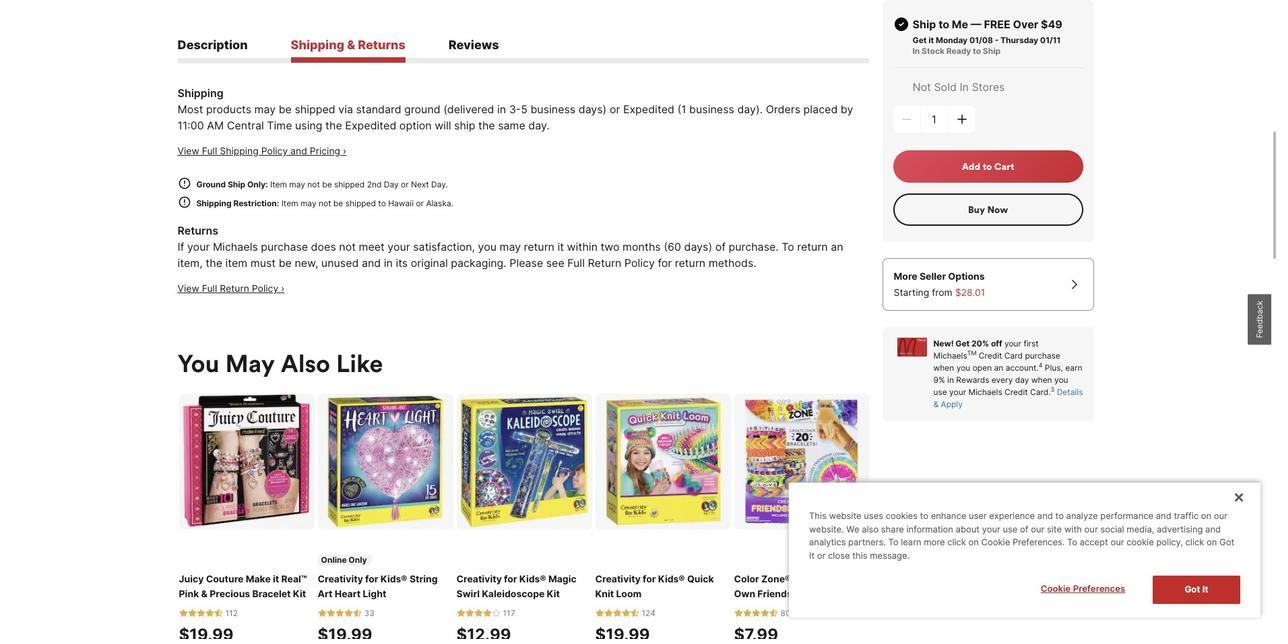 Task type: vqa. For each thing, say whether or not it's contained in the screenshot.
glass.
no



Task type: locate. For each thing, give the bounding box(es) containing it.
1 horizontal spatial days)
[[685, 240, 713, 253]]

0 horizontal spatial it
[[810, 550, 815, 561]]

1 horizontal spatial get
[[956, 338, 970, 349]]

1 vertical spatial not
[[319, 198, 331, 208]]

0 horizontal spatial michaels
[[213, 240, 258, 253]]

full inside returns if your michaels purchase does not meet your satisfaction, you may return it within two months (60 days) of purchase. to return an item, the item must be new, unused and in its original packaging. please see full return policy for return methods.
[[568, 256, 585, 270]]

it inside button
[[1203, 584, 1209, 595]]

view down 11:00
[[178, 145, 199, 156]]

creativity for kaleidoscope
[[457, 573, 502, 584]]

0 vertical spatial ›
[[343, 145, 347, 156]]

& right pink
[[201, 588, 208, 599]]

1 creativity from the left
[[318, 573, 363, 584]]

33
[[364, 608, 375, 618]]

0 horizontal spatial you
[[478, 240, 497, 253]]

1 vertical spatial you
[[957, 363, 971, 373]]

or left (1
[[610, 102, 620, 116]]

or inside the this website uses cookies to enhance user experience and to analyze performance and traffic on our website. we also share information about your use of our site with our social media, advertising and analytics partners. to learn more click on cookie preferences. to accept our cookie policy, click on got it or close this message.
[[818, 550, 826, 561]]

in left 'stock' at the top right of the page
[[913, 46, 920, 56]]

and
[[291, 145, 307, 156], [362, 256, 381, 270], [1038, 511, 1054, 521], [1157, 511, 1172, 521], [1206, 524, 1222, 534]]

our right traffic
[[1215, 511, 1228, 521]]

be up the shipping restriction: item may not be shipped to hawaii or alaska.
[[322, 179, 332, 189]]

not
[[913, 80, 932, 94]]

0 horizontal spatial ship
[[228, 179, 245, 189]]

kit inside juicy couture make it real™ pink & precious bracelet kit
[[293, 588, 306, 599]]

creativity for kids® string art heart light link
[[318, 571, 454, 601]]

heart
[[335, 588, 361, 599]]

add
[[962, 160, 981, 173]]

not down ground ship only: item may not be shipped 2nd day or next day.
[[319, 198, 331, 208]]

michaels inside your first michaels
[[934, 351, 968, 361]]

1 horizontal spatial to
[[889, 537, 899, 548]]

placed
[[804, 102, 838, 116]]

credit down off
[[979, 351, 1003, 361]]

of up methods.
[[716, 240, 726, 253]]

creativity up loom
[[596, 573, 641, 584]]

or down the analytics at the bottom
[[818, 550, 826, 561]]

1 vertical spatial credit
[[1005, 387, 1029, 397]]

got up got it button
[[1220, 537, 1235, 548]]

policy inside returns if your michaels purchase does not meet your satisfaction, you may return it within two months (60 days) of purchase. to return an item, the item must be new, unused and in its original packaging. please see full return policy for return methods.
[[625, 256, 655, 270]]

it down advertising
[[1203, 584, 1209, 595]]

in left the its
[[384, 256, 393, 270]]

0 horizontal spatial of
[[716, 240, 726, 253]]

tab list
[[178, 38, 869, 63]]

for inside creativity for kids® string art heart light
[[365, 573, 379, 584]]

to down 01/08
[[973, 46, 982, 56]]

0 horizontal spatial kit
[[293, 588, 306, 599]]

1 horizontal spatial purchase
[[1026, 351, 1061, 361]]

for up 124
[[643, 573, 656, 584]]

purchase inside tm credit card purchase when you open an account.
[[1026, 351, 1061, 361]]

2 creativity from the left
[[457, 573, 502, 584]]

1 vertical spatial get
[[956, 338, 970, 349]]

make
[[246, 573, 271, 584]]

shipping & returns tab panel
[[178, 85, 869, 306]]

now
[[988, 204, 1009, 216]]

›
[[343, 145, 347, 156], [281, 282, 285, 294]]

& inside juicy couture make it real™ pink & precious bracelet kit
[[201, 588, 208, 599]]

may up time
[[255, 102, 276, 116]]

1 horizontal spatial kit
[[547, 588, 560, 599]]

your inside your first michaels
[[1005, 338, 1022, 349]]

central
[[227, 119, 264, 132]]

shipped up using
[[295, 102, 336, 116]]

policy for and
[[261, 145, 288, 156]]

you may also like
[[178, 348, 383, 379]]

it inside get it monday 01/08 - thursday 01/11 in stock ready to ship
[[929, 35, 934, 45]]

full down item,
[[202, 282, 217, 294]]

you up packaging.
[[478, 240, 497, 253]]

got inside button
[[1185, 584, 1201, 595]]

1 vertical spatial tabler image
[[178, 195, 191, 209]]

in right 9% at bottom right
[[948, 375, 955, 385]]

returns
[[358, 38, 406, 52], [178, 224, 218, 237]]

2 horizontal spatial you
[[1055, 375, 1069, 385]]

0 horizontal spatial use
[[934, 387, 948, 397]]

1 vertical spatial days)
[[685, 240, 713, 253]]

to
[[782, 240, 795, 253], [889, 537, 899, 548], [1068, 537, 1078, 548]]

to left me
[[939, 18, 950, 31]]

michaels down new!
[[934, 351, 968, 361]]

cookie
[[1127, 537, 1155, 548]]

it up 'stock' at the top right of the page
[[929, 35, 934, 45]]

1 vertical spatial an
[[995, 363, 1004, 373]]

0 vertical spatial got
[[1220, 537, 1235, 548]]

1 vertical spatial got
[[1185, 584, 1201, 595]]

policy down months
[[625, 256, 655, 270]]

2 horizontal spatial &
[[934, 399, 939, 409]]

it
[[810, 550, 815, 561], [1203, 584, 1209, 595]]

and down meet
[[362, 256, 381, 270]]

1 horizontal spatial returns
[[358, 38, 406, 52]]

ship inside get it monday 01/08 - thursday 01/11 in stock ready to ship
[[983, 46, 1001, 56]]

in right sold
[[960, 80, 969, 94]]

0 horizontal spatial creativity
[[318, 573, 363, 584]]

0 vertical spatial tabler image
[[178, 176, 191, 190]]

1 horizontal spatial return
[[675, 256, 706, 270]]

two
[[601, 240, 620, 253]]

credit down day
[[1005, 387, 1029, 397]]

kids® for light
[[381, 573, 408, 584]]

on down about
[[969, 537, 979, 548]]

also
[[281, 348, 330, 379]]

about
[[956, 524, 980, 534]]

if
[[178, 240, 184, 253]]

0 vertical spatial in
[[497, 102, 506, 116]]

policy
[[261, 145, 288, 156], [625, 256, 655, 270], [252, 282, 279, 294]]

0 horizontal spatial in
[[913, 46, 920, 56]]

first
[[1024, 338, 1039, 349]]

1 vertical spatial it
[[558, 240, 564, 253]]

0 vertical spatial return
[[588, 256, 622, 270]]

share
[[882, 524, 905, 534]]

precious
[[210, 588, 250, 599]]

on right policy,
[[1207, 537, 1218, 548]]

1 horizontal spatial cookie
[[1041, 583, 1071, 594]]

use down 9% at bottom right
[[934, 387, 948, 397]]

0 vertical spatial expedited
[[623, 102, 675, 116]]

1 vertical spatial full
[[568, 256, 585, 270]]

2 horizontal spatial creativity
[[596, 573, 641, 584]]

kids® up the light
[[381, 573, 408, 584]]

pink
[[179, 588, 199, 599]]

1 vertical spatial purchase
[[1026, 351, 1061, 361]]

creativity for kids® quick knit loom image
[[596, 394, 732, 530]]

return down the two
[[588, 256, 622, 270]]

our up 'accept'
[[1085, 524, 1099, 534]]

not inside returns if your michaels purchase does not meet your satisfaction, you may return it within two months (60 days) of purchase. to return an item, the item must be new, unused and in its original packaging. please see full return policy for return methods.
[[339, 240, 356, 253]]

view down item,
[[178, 282, 199, 294]]

2 view from the top
[[178, 282, 199, 294]]

1 horizontal spatial michaels
[[934, 351, 968, 361]]

2 horizontal spatial ship
[[983, 46, 1001, 56]]

may up the shipping restriction: item may not be shipped to hawaii or alaska.
[[289, 179, 305, 189]]

0 vertical spatial &
[[347, 38, 356, 52]]

add to cart button
[[894, 150, 1084, 183]]

may
[[255, 102, 276, 116], [289, 179, 305, 189], [301, 198, 317, 208], [500, 240, 521, 253]]

item right only:
[[270, 179, 287, 189]]

shipped down 2nd
[[346, 198, 376, 208]]

in inside 4 plus, earn 9% in rewards every day when you use your michaels credit card.
[[948, 375, 955, 385]]

item,
[[178, 256, 203, 270]]

when up card.
[[1032, 375, 1053, 385]]

2 vertical spatial you
[[1055, 375, 1069, 385]]

returns inside tab list
[[358, 38, 406, 52]]

when inside tm credit card purchase when you open an account.
[[934, 363, 955, 373]]

me
[[952, 18, 969, 31]]

stores
[[972, 80, 1005, 94]]

shipped inside shipping most products may be shipped via standard ground (delivered in 3-5 business days) or expedited (1 business day). orders placed by 11:00 am central time using the expedited option will ship the same day.
[[295, 102, 336, 116]]

full for view full shipping policy and pricing ›
[[202, 145, 217, 156]]

2 horizontal spatial it
[[929, 35, 934, 45]]

return
[[524, 240, 555, 253], [798, 240, 828, 253], [675, 256, 706, 270]]

1 vertical spatial in
[[960, 80, 969, 94]]

1 view from the top
[[178, 145, 199, 156]]

you inside returns if your michaels purchase does not meet your satisfaction, you may return it within two months (60 days) of purchase. to return an item, the item must be new, unused and in its original packaging. please see full return policy for return methods.
[[478, 240, 497, 253]]

juicy couture make it real™ pink & precious bracelet kit
[[179, 573, 307, 599]]

creativity inside creativity for kids® magic swirl kaleidoscope kit
[[457, 573, 502, 584]]

01/11
[[1041, 35, 1061, 45]]

1 horizontal spatial got
[[1220, 537, 1235, 548]]

not up unused
[[339, 240, 356, 253]]

purchase up must
[[261, 240, 308, 253]]

1 kit from the left
[[293, 588, 306, 599]]

you up 3
[[1055, 375, 1069, 385]]

accept
[[1080, 537, 1109, 548]]

ship up 'stock' at the top right of the page
[[913, 18, 937, 31]]

may
[[225, 348, 275, 379]]

purchase inside returns if your michaels purchase does not meet your satisfaction, you may return it within two months (60 days) of purchase. to return an item, the item must be new, unused and in its original packaging. please see full return policy for return methods.
[[261, 240, 308, 253]]

purchase up "4"
[[1026, 351, 1061, 361]]

business right (1
[[690, 102, 735, 116]]

using
[[295, 119, 323, 132]]

0 vertical spatial cookie
[[982, 537, 1011, 548]]

1 vertical spatial of
[[1021, 524, 1029, 534]]

shipped left 2nd
[[334, 179, 365, 189]]

0 vertical spatial an
[[831, 240, 844, 253]]

day).
[[738, 102, 763, 116]]

for inside creativity for kids® magic swirl kaleidoscope kit
[[504, 573, 517, 584]]

tabler image
[[178, 176, 191, 190], [178, 195, 191, 209]]

like
[[336, 348, 383, 379]]

it inside returns if your michaels purchase does not meet your satisfaction, you may return it within two months (60 days) of purchase. to return an item, the item must be new, unused and in its original packaging. please see full return policy for return methods.
[[558, 240, 564, 253]]

kit down magic
[[547, 588, 560, 599]]

return down item
[[220, 282, 249, 294]]

1 tabler image from the top
[[178, 176, 191, 190]]

returns up if
[[178, 224, 218, 237]]

return up please
[[524, 240, 555, 253]]

website.
[[810, 524, 844, 534]]

shipping inside shipping most products may be shipped via standard ground (delivered in 3-5 business days) or expedited (1 business day). orders placed by 11:00 am central time using the expedited option will ship the same day.
[[178, 86, 224, 100]]

unused
[[321, 256, 359, 270]]

sold
[[935, 80, 957, 94]]

magic swirl kaleidoscope image
[[457, 394, 593, 530]]

1 vertical spatial view
[[178, 282, 199, 294]]

2 vertical spatial in
[[948, 375, 955, 385]]

policy down time
[[261, 145, 288, 156]]

creativity up heart
[[318, 573, 363, 584]]

shipping inside tab list
[[291, 38, 345, 52]]

1 horizontal spatial creativity
[[457, 573, 502, 584]]

use inside 4 plus, earn 9% in rewards every day when you use your michaels credit card.
[[934, 387, 948, 397]]

be up time
[[279, 102, 292, 116]]

0 vertical spatial view
[[178, 145, 199, 156]]

1 vertical spatial it
[[1203, 584, 1209, 595]]

creativity for heart
[[318, 573, 363, 584]]

0 horizontal spatial purchase
[[261, 240, 308, 253]]

11:00
[[178, 119, 204, 132]]

credit inside tm credit card purchase when you open an account.
[[979, 351, 1003, 361]]

view
[[178, 145, 199, 156], [178, 282, 199, 294]]

1 business from the left
[[531, 102, 576, 116]]

0 vertical spatial you
[[478, 240, 497, 253]]

kids® inside creativity for kids® quick knit loom
[[658, 573, 685, 584]]

off
[[992, 338, 1003, 349]]

3
[[1051, 386, 1055, 393]]

your up 'apply'
[[950, 387, 967, 397]]

rewards
[[957, 375, 990, 385]]

to inside add to cart 'button'
[[983, 160, 993, 173]]

0 horizontal spatial get
[[913, 35, 927, 45]]

tabler image left ground
[[178, 176, 191, 190]]

3 kids® from the left
[[658, 573, 685, 584]]

the right ship
[[479, 119, 495, 132]]

kit down real™
[[293, 588, 306, 599]]

creativity for kids® string art heart light
[[318, 573, 438, 599]]

view for view full return policy ›
[[178, 282, 199, 294]]

0 vertical spatial use
[[934, 387, 948, 397]]

cookies
[[886, 511, 918, 521]]

when up 9% at bottom right
[[934, 363, 955, 373]]

0 horizontal spatial click
[[948, 537, 967, 548]]

for for creativity for kids® string art heart light
[[365, 573, 379, 584]]

it up bracelet on the bottom of the page
[[273, 573, 279, 584]]

cookie left the preferences at the right bottom
[[1041, 583, 1071, 594]]

day
[[1016, 375, 1030, 385]]

1 horizontal spatial click
[[1186, 537, 1205, 548]]

use down experience
[[1003, 524, 1018, 534]]

returns up standard
[[358, 38, 406, 52]]

0 vertical spatial in
[[913, 46, 920, 56]]

2 horizontal spatial michaels
[[969, 387, 1003, 397]]

0 vertical spatial returns
[[358, 38, 406, 52]]

tabler image for ground
[[178, 176, 191, 190]]

it up the see
[[558, 240, 564, 253]]

1 vertical spatial returns
[[178, 224, 218, 237]]

1 horizontal spatial you
[[957, 363, 971, 373]]

your first michaels
[[934, 338, 1039, 361]]

free
[[984, 18, 1011, 31]]

0 vertical spatial purchase
[[261, 240, 308, 253]]

may up please
[[500, 240, 521, 253]]

0 vertical spatial credit
[[979, 351, 1003, 361]]

the down via on the top left of page
[[326, 119, 342, 132]]

ship left only:
[[228, 179, 245, 189]]

cookie inside the this website uses cookies to enhance user experience and to analyze performance and traffic on our website. we also share information about your use of our site with our social media, advertising and analytics partners. to learn more click on cookie preferences. to accept our cookie policy, click on got it or close this message.
[[982, 537, 1011, 548]]

kids® inside creativity for kids® string art heart light
[[381, 573, 408, 584]]

2 vertical spatial policy
[[252, 282, 279, 294]]

kids®
[[381, 573, 408, 584], [520, 573, 546, 584], [658, 573, 685, 584]]

account.
[[1006, 363, 1039, 373]]

0 vertical spatial ship
[[913, 18, 937, 31]]

business up 'day.'
[[531, 102, 576, 116]]

juicy couture make it real™ pink & precious bracelet kit link
[[179, 571, 315, 601]]

our
[[1215, 511, 1228, 521], [1032, 524, 1045, 534], [1085, 524, 1099, 534], [1111, 537, 1125, 548]]

20%
[[972, 338, 990, 349]]

1 horizontal spatial it
[[1203, 584, 1209, 595]]

2 vertical spatial michaels
[[969, 387, 1003, 397]]

1 horizontal spatial &
[[347, 38, 356, 52]]

0 horizontal spatial it
[[273, 573, 279, 584]]

within
[[567, 240, 598, 253]]

details & apply link
[[934, 387, 1084, 409]]

kids® inside creativity for kids® magic swirl kaleidoscope kit
[[520, 573, 546, 584]]

to right "add" on the top right of page
[[983, 160, 993, 173]]

2 tabler image from the top
[[178, 195, 191, 209]]

only:
[[247, 179, 268, 189]]

new! get 20% off
[[934, 338, 1003, 349]]

creativity inside creativity for kids® string art heart light
[[318, 573, 363, 584]]

alaska.
[[426, 198, 454, 208]]

2 kids® from the left
[[520, 573, 546, 584]]

0 vertical spatial policy
[[261, 145, 288, 156]]

1 vertical spatial michaels
[[934, 351, 968, 361]]

credit
[[979, 351, 1003, 361], [1005, 387, 1029, 397]]

0 vertical spatial of
[[716, 240, 726, 253]]

kids® left quick
[[658, 573, 685, 584]]

get up tm
[[956, 338, 970, 349]]

option
[[400, 119, 432, 132]]

ship down '-'
[[983, 46, 1001, 56]]

2 click from the left
[[1186, 537, 1205, 548]]

you up rewards
[[957, 363, 971, 373]]

2 kit from the left
[[547, 588, 560, 599]]

& inside 3 details & apply
[[934, 399, 939, 409]]

full down am
[[202, 145, 217, 156]]

0 horizontal spatial returns
[[178, 224, 218, 237]]

kit inside creativity for kids® magic swirl kaleidoscope kit
[[547, 588, 560, 599]]

1 horizontal spatial when
[[1032, 375, 1053, 385]]

got down advertising
[[1185, 584, 1201, 595]]

it down the analytics at the bottom
[[810, 550, 815, 561]]

1 horizontal spatial credit
[[1005, 387, 1029, 397]]

earn
[[1066, 363, 1083, 373]]

this
[[853, 550, 868, 561]]

via
[[339, 102, 353, 116]]

tabler image for shipping
[[178, 195, 191, 209]]

zone®
[[762, 573, 791, 584]]

your up card
[[1005, 338, 1022, 349]]

kids® for kit
[[520, 573, 546, 584]]

1 horizontal spatial in
[[497, 102, 506, 116]]

1 vertical spatial cookie
[[1041, 583, 1071, 594]]

to left the hawaii
[[378, 198, 386, 208]]

plcc card logo image
[[898, 338, 927, 357]]

1 vertical spatial &
[[934, 399, 939, 409]]

0 vertical spatial shipped
[[295, 102, 336, 116]]

1 horizontal spatial of
[[1021, 524, 1029, 534]]

cookie down experience
[[982, 537, 1011, 548]]

policy down must
[[252, 282, 279, 294]]

michaels up item
[[213, 240, 258, 253]]

or
[[610, 102, 620, 116], [401, 179, 409, 189], [416, 198, 424, 208], [818, 550, 826, 561]]

magic
[[549, 573, 577, 584]]

for up kaleidoscope
[[504, 573, 517, 584]]

be left new, in the left of the page
[[279, 256, 292, 270]]

creativity inside creativity for kids® quick knit loom
[[596, 573, 641, 584]]

cookie inside button
[[1041, 583, 1071, 594]]

0 horizontal spatial the
[[206, 256, 222, 270]]

2 vertical spatial full
[[202, 282, 217, 294]]

of down experience
[[1021, 524, 1029, 534]]

shipping for restriction:
[[197, 198, 232, 208]]

to up site
[[1056, 511, 1064, 521]]

get up 'stock' at the top right of the page
[[913, 35, 927, 45]]

buy now
[[969, 204, 1009, 216]]

not up the shipping restriction: item may not be shipped to hawaii or alaska.
[[308, 179, 320, 189]]

hawaii
[[388, 198, 414, 208]]

2 vertical spatial not
[[339, 240, 356, 253]]

be down ground ship only: item may not be shipped 2nd day or next day.
[[334, 198, 343, 208]]

3 creativity from the left
[[596, 573, 641, 584]]

plus,
[[1045, 363, 1064, 373]]

on
[[1202, 511, 1212, 521], [969, 537, 979, 548], [1207, 537, 1218, 548]]

for
[[658, 256, 672, 270], [365, 573, 379, 584], [504, 573, 517, 584], [643, 573, 656, 584]]

click down about
[[948, 537, 967, 548]]

124
[[642, 608, 656, 618]]

the left item
[[206, 256, 222, 270]]

1 horizontal spatial kids®
[[520, 573, 546, 584]]

& up via on the top left of page
[[347, 38, 356, 52]]

ship
[[454, 119, 476, 132]]

cart
[[995, 160, 1015, 173]]

apply
[[941, 399, 963, 409]]

in inside shipping most products may be shipped via standard ground (delivered in 3-5 business days) or expedited (1 business day). orders placed by 11:00 am central time using the expedited option will ship the same day.
[[497, 102, 506, 116]]

shipping for most
[[178, 86, 224, 100]]

1 kids® from the left
[[381, 573, 408, 584]]

2 horizontal spatial kids®
[[658, 573, 685, 584]]

for inside creativity for kids® quick knit loom
[[643, 573, 656, 584]]

use inside the this website uses cookies to enhance user experience and to analyze performance and traffic on our website. we also share information about your use of our site with our social media, advertising and analytics partners. to learn more click on cookie preferences. to accept our cookie policy, click on got it or close this message.
[[1003, 524, 1018, 534]]

0 vertical spatial not
[[308, 179, 320, 189]]

light
[[363, 588, 386, 599]]

1 vertical spatial when
[[1032, 375, 1053, 385]]

may inside returns if your michaels purchase does not meet your satisfaction, you may return it within two months (60 days) of purchase. to return an item, the item must be new, unused and in its original packaging. please see full return policy for return methods.
[[500, 240, 521, 253]]

original
[[411, 256, 448, 270]]



Task type: describe. For each thing, give the bounding box(es) containing it.
return inside returns if your michaels purchase does not meet your satisfaction, you may return it within two months (60 days) of purchase. to return an item, the item must be new, unused and in its original packaging. please see full return policy for return methods.
[[588, 256, 622, 270]]

not sold in stores
[[913, 80, 1005, 94]]

28.01
[[962, 286, 986, 298]]

loom
[[616, 588, 642, 599]]

of inside returns if your michaels purchase does not meet your satisfaction, you may return it within two months (60 days) of purchase. to return an item, the item must be new, unused and in its original packaging. please see full return policy for return methods.
[[716, 240, 726, 253]]

preferences.
[[1013, 537, 1065, 548]]

ground
[[405, 102, 441, 116]]

traffic
[[1175, 511, 1199, 521]]

starting
[[894, 286, 930, 298]]

button to increment counter for number stepper image
[[956, 113, 969, 126]]

may down ground ship only: item may not be shipped 2nd day or next day.
[[301, 198, 317, 208]]

card.
[[1031, 387, 1051, 397]]

standard
[[356, 102, 402, 116]]

your inside the this website uses cookies to enhance user experience and to analyze performance and traffic on our website. we also share information about your use of our site with our social media, advertising and analytics partners. to learn more click on cookie preferences. to accept our cookie policy, click on got it or close this message.
[[983, 524, 1001, 534]]

1 horizontal spatial expedited
[[623, 102, 675, 116]]

more seller options starting from $ 28.01
[[894, 270, 986, 298]]

partners.
[[849, 537, 886, 548]]

to inside returns if your michaels purchase does not meet your satisfaction, you may return it within two months (60 days) of purchase. to return an item, the item must be new, unused and in its original packaging. please see full return policy for return methods.
[[782, 240, 795, 253]]

website
[[830, 511, 862, 521]]

and right advertising
[[1206, 524, 1222, 534]]

analyze
[[1067, 511, 1099, 521]]

media,
[[1127, 524, 1155, 534]]

same
[[498, 119, 526, 132]]

own
[[734, 588, 756, 599]]

details
[[1057, 387, 1084, 397]]

may inside shipping most products may be shipped via standard ground (delivered in 3-5 business days) or expedited (1 business day). orders placed by 11:00 am central time using the expedited option will ship the same day.
[[255, 102, 276, 116]]

01/08
[[970, 35, 994, 45]]

in inside returns if your michaels purchase does not meet your satisfaction, you may return it within two months (60 days) of purchase. to return an item, the item must be new, unused and in its original packaging. please see full return policy for return methods.
[[384, 256, 393, 270]]

be inside returns if your michaels purchase does not meet your satisfaction, you may return it within two months (60 days) of purchase. to return an item, the item must be new, unused and in its original packaging. please see full return policy for return methods.
[[279, 256, 292, 270]]

social
[[1101, 524, 1125, 534]]

ground ship only: item may not be shipped 2nd day or next day.
[[197, 179, 448, 189]]

creativity for loom
[[596, 573, 641, 584]]

0 horizontal spatial expedited
[[345, 119, 397, 132]]

thursday
[[1001, 35, 1039, 45]]

for inside returns if your michaels purchase does not meet your satisfaction, you may return it within two months (60 days) of purchase. to return an item, the item must be new, unused and in its original packaging. please see full return policy for return methods.
[[658, 256, 672, 270]]

& inside tab list
[[347, 38, 356, 52]]

0 horizontal spatial return
[[524, 240, 555, 253]]

new,
[[295, 256, 318, 270]]

be inside shipping most products may be shipped via standard ground (delivered in 3-5 business days) or expedited (1 business day). orders placed by 11:00 am central time using the expedited option will ship the same day.
[[279, 102, 292, 116]]

your up the its
[[388, 240, 410, 253]]

—
[[971, 18, 982, 31]]

1 click from the left
[[948, 537, 967, 548]]

to inside get it monday 01/08 - thursday 01/11 in stock ready to ship
[[973, 46, 982, 56]]

juicy couture pink bracelets image
[[179, 394, 315, 530]]

2 horizontal spatial to
[[1068, 537, 1078, 548]]

bracelets
[[809, 588, 853, 599]]

and inside returns if your michaels purchase does not meet your satisfaction, you may return it within two months (60 days) of purchase. to return an item, the item must be new, unused and in its original packaging. please see full return policy for return methods.
[[362, 256, 381, 270]]

string art heart light image
[[318, 394, 454, 530]]

for for creativity for kids® magic swirl kaleidoscope kit
[[504, 573, 517, 584]]

2nd
[[367, 179, 382, 189]]

ship inside tab panel
[[228, 179, 245, 189]]

to inside shipping & returns tab panel
[[378, 198, 386, 208]]

our down social
[[1111, 537, 1125, 548]]

an inside returns if your michaels purchase does not meet your satisfaction, you may return it within two months (60 days) of purchase. to return an item, the item must be new, unused and in its original packaging. please see full return policy for return methods.
[[831, 240, 844, 253]]

2 business from the left
[[690, 102, 735, 116]]

your
[[827, 573, 848, 584]]

enhance
[[931, 511, 967, 521]]

next
[[411, 179, 429, 189]]

learn
[[901, 537, 922, 548]]

when inside 4 plus, earn 9% in rewards every day when you use your michaels credit card.
[[1032, 375, 1053, 385]]

1 vertical spatial ›
[[281, 282, 285, 294]]

uses
[[864, 511, 884, 521]]

day.
[[431, 179, 448, 189]]

an inside tm credit card purchase when you open an account.
[[995, 363, 1004, 373]]

the inside returns if your michaels purchase does not meet your satisfaction, you may return it within two months (60 days) of purchase. to return an item, the item must be new, unused and in its original packaging. please see full return policy for return methods.
[[206, 256, 222, 270]]

or right the day
[[401, 179, 409, 189]]

please
[[510, 256, 543, 270]]

open
[[973, 363, 992, 373]]

full for view full return policy ›
[[202, 282, 217, 294]]

by
[[841, 102, 854, 116]]

1 horizontal spatial ship
[[913, 18, 937, 31]]

5
[[521, 102, 528, 116]]

tm
[[968, 350, 977, 357]]

information
[[907, 524, 954, 534]]

card
[[1005, 351, 1023, 361]]

ground
[[197, 179, 226, 189]]

2 horizontal spatial return
[[798, 240, 828, 253]]

close
[[829, 550, 850, 561]]

creativity for kids® magic swirl kaleidoscope kit
[[457, 573, 577, 599]]

tm credit card purchase when you open an account.
[[934, 350, 1061, 373]]

credit inside 4 plus, earn 9% in rewards every day when you use your michaels credit card.
[[1005, 387, 1029, 397]]

4 plus, earn 9% in rewards every day when you use your michaels credit card.
[[934, 362, 1083, 397]]

you inside tm credit card purchase when you open an account.
[[957, 363, 971, 373]]

got it
[[1185, 584, 1209, 595]]

2 horizontal spatial the
[[479, 119, 495, 132]]

1 horizontal spatial in
[[960, 80, 969, 94]]

or inside shipping most products may be shipped via standard ground (delivered in 3-5 business days) or expedited (1 business day). orders placed by 11:00 am central time using the expedited option will ship the same day.
[[610, 102, 620, 116]]

creativity for kids® quick knit loom link
[[596, 571, 732, 601]]

michaels inside 4 plus, earn 9% in rewards every day when you use your michaels credit card.
[[969, 387, 1003, 397]]

art
[[318, 588, 333, 599]]

to up information
[[921, 511, 929, 521]]

0 vertical spatial item
[[270, 179, 287, 189]]

shipping for &
[[291, 38, 345, 52]]

every
[[992, 375, 1013, 385]]

day.
[[529, 119, 550, 132]]

in inside get it monday 01/08 - thursday 01/11 in stock ready to ship
[[913, 46, 920, 56]]

days) inside shipping most products may be shipped via standard ground (delivered in 3-5 business days) or expedited (1 business day). orders placed by 11:00 am central time using the expedited option will ship the same day.
[[579, 102, 607, 116]]

policy for ›
[[252, 282, 279, 294]]

policy,
[[1157, 537, 1184, 548]]

view full return policy ›
[[178, 282, 285, 294]]

you
[[178, 348, 219, 379]]

$49
[[1041, 18, 1063, 31]]

must
[[251, 256, 276, 270]]

this
[[810, 511, 827, 521]]

michaels inside returns if your michaels purchase does not meet your satisfaction, you may return it within two months (60 days) of purchase. to return an item, the item must be new, unused and in its original packaging. please see full return policy for return methods.
[[213, 240, 258, 253]]

and up advertising
[[1157, 511, 1172, 521]]

create
[[794, 573, 825, 584]]

color zone® create your own friendship bracelets
[[734, 573, 853, 599]]

0 horizontal spatial return
[[220, 282, 249, 294]]

seller
[[920, 270, 947, 282]]

string
[[410, 573, 438, 584]]

or down next
[[416, 198, 424, 208]]

returns inside returns if your michaels purchase does not meet your satisfaction, you may return it within two months (60 days) of purchase. to return an item, the item must be new, unused and in its original packaging. please see full return policy for return methods.
[[178, 224, 218, 237]]

shipping & returns
[[291, 38, 406, 52]]

color zone® create your own friendship bracelets link
[[734, 571, 871, 601]]

juicy
[[179, 573, 204, 584]]

tab list containing description
[[178, 38, 869, 63]]

of inside the this website uses cookies to enhance user experience and to analyze performance and traffic on our website. we also share information about your use of our site with our social media, advertising and analytics partners. to learn more click on cookie preferences. to accept our cookie policy, click on got it or close this message.
[[1021, 524, 1029, 534]]

only
[[349, 555, 367, 565]]

1 vertical spatial item
[[282, 198, 298, 208]]

cz friendship bracelets image
[[734, 394, 871, 530]]

got it button
[[1153, 576, 1241, 604]]

quick
[[688, 573, 714, 584]]

it inside the this website uses cookies to enhance user experience and to analyze performance and traffic on our website. we also share information about your use of our site with our social media, advertising and analytics partners. to learn more click on cookie preferences. to accept our cookie policy, click on got it or close this message.
[[810, 550, 815, 561]]

1 vertical spatial shipped
[[334, 179, 365, 189]]

1 horizontal spatial ›
[[343, 145, 347, 156]]

9%
[[934, 375, 946, 385]]

your inside 4 plus, earn 9% in rewards every day when you use your michaels credit card.
[[950, 387, 967, 397]]

our up preferences.
[[1032, 524, 1045, 534]]

you inside 4 plus, earn 9% in rewards every day when you use your michaels credit card.
[[1055, 375, 1069, 385]]

Number Stepper text field
[[921, 106, 948, 133]]

am
[[207, 119, 224, 132]]

also
[[862, 524, 879, 534]]

methods.
[[709, 256, 757, 270]]

days) inside returns if your michaels purchase does not meet your satisfaction, you may return it within two months (60 days) of purchase. to return an item, the item must be new, unused and in its original packaging. please see full return policy for return methods.
[[685, 240, 713, 253]]

your right if
[[187, 240, 210, 253]]

friendship
[[758, 588, 807, 599]]

more
[[924, 537, 945, 548]]

-
[[995, 35, 999, 45]]

ship to me — free over $49
[[913, 18, 1063, 31]]

get inside get it monday 01/08 - thursday 01/11 in stock ready to ship
[[913, 35, 927, 45]]

1 horizontal spatial the
[[326, 119, 342, 132]]

got inside the this website uses cookies to enhance user experience and to analyze performance and traffic on our website. we also share information about your use of our site with our social media, advertising and analytics partners. to learn more click on cookie preferences. to accept our cookie policy, click on got it or close this message.
[[1220, 537, 1235, 548]]

for for creativity for kids® quick knit loom
[[643, 573, 656, 584]]

view for view full shipping policy and pricing ›
[[178, 145, 199, 156]]

we
[[847, 524, 860, 534]]

knit
[[596, 588, 614, 599]]

$
[[956, 286, 962, 298]]

item
[[225, 256, 248, 270]]

it inside juicy couture make it real™ pink & precious bracelet kit
[[273, 573, 279, 584]]

on right traffic
[[1202, 511, 1212, 521]]

and left pricing
[[291, 145, 307, 156]]

2 vertical spatial shipped
[[346, 198, 376, 208]]

and up site
[[1038, 511, 1054, 521]]

bracelet
[[252, 588, 291, 599]]

ready
[[947, 46, 972, 56]]



